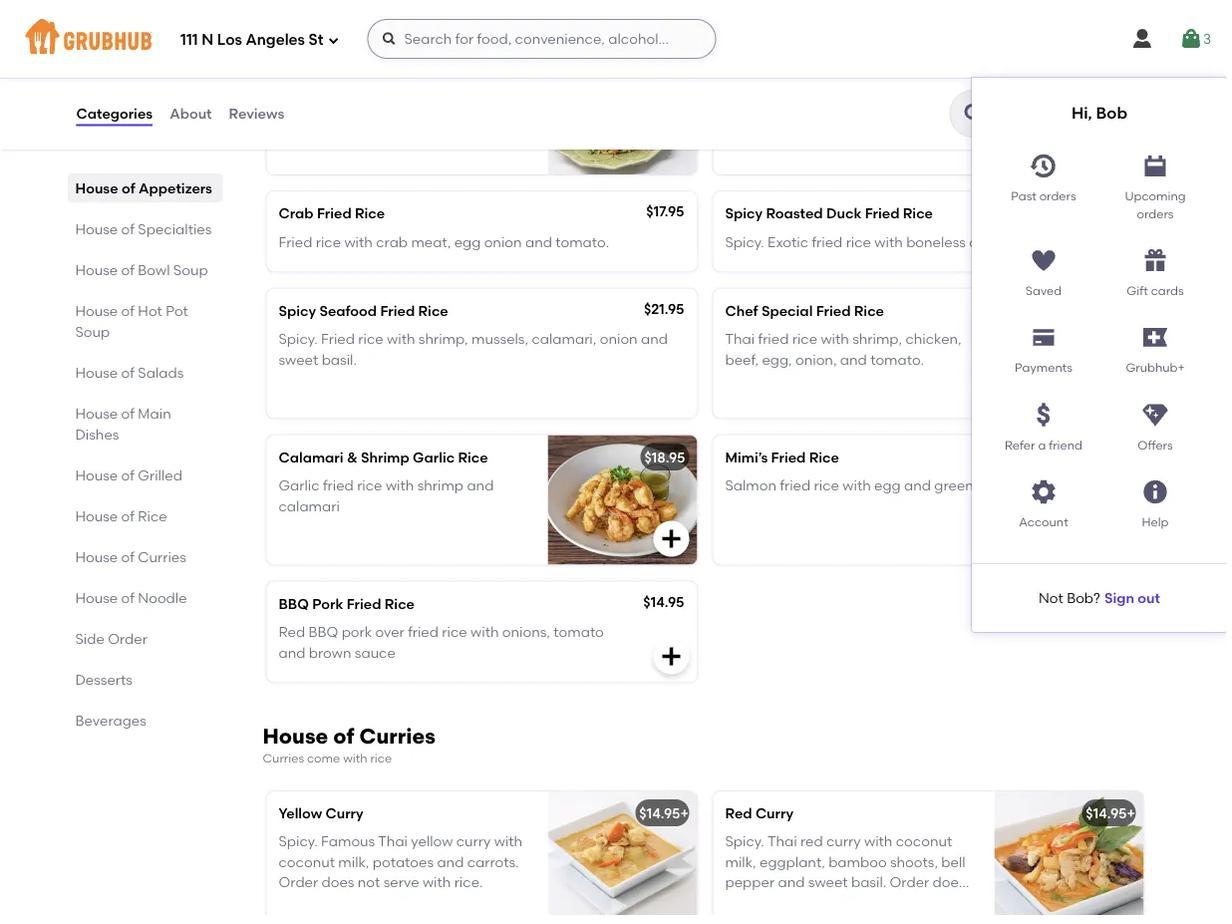 Task type: locate. For each thing, give the bounding box(es) containing it.
with right come
[[343, 752, 368, 766]]

1 vertical spatial tomato.
[[871, 351, 925, 368]]

fried up long at top
[[321, 87, 355, 104]]

1 horizontal spatial order
[[279, 874, 318, 891]]

0 vertical spatial pepper
[[415, 107, 465, 124]]

with down spicy seafood fried rice
[[387, 331, 415, 348]]

rice right over
[[442, 624, 468, 641]]

garlic fried rice with shrimp and calamari
[[279, 477, 494, 514]]

1 horizontal spatial thai
[[726, 331, 755, 348]]

$19.95
[[1092, 203, 1132, 220]]

desserts tab
[[75, 669, 215, 690]]

$15.95 +
[[640, 58, 689, 75], [1087, 58, 1136, 75]]

curries left come
[[263, 752, 304, 766]]

1 vertical spatial not
[[726, 894, 748, 911]]

fried right over
[[408, 624, 439, 641]]

1 vertical spatial rice.
[[822, 894, 851, 911]]

+
[[681, 58, 689, 75], [1128, 58, 1136, 75], [681, 805, 689, 822], [1128, 805, 1136, 822]]

bbq left pork at the left bottom of the page
[[279, 596, 309, 613]]

2 milk, from the left
[[726, 854, 757, 871]]

0 vertical spatial not
[[358, 874, 380, 891]]

spicy for spicy seafood fried rice
[[279, 302, 316, 319]]

2 does from the left
[[933, 874, 966, 891]]

curries down sauce
[[360, 724, 436, 749]]

milk, inside spicy. famous thai yellow curry with coconut milk, potatoes and carrots. order does not serve with rice.
[[338, 854, 370, 871]]

bob right not on the bottom of page
[[1067, 590, 1094, 607]]

pepper down paste,
[[415, 107, 465, 124]]

rice. down bamboo
[[822, 894, 851, 911]]

curries for house of curries
[[138, 549, 186, 566]]

upcoming orders
[[1126, 189, 1187, 221]]

1 vertical spatial egg
[[875, 477, 901, 494]]

0 horizontal spatial bob
[[1067, 590, 1094, 607]]

soup
[[173, 261, 208, 278], [75, 323, 110, 340]]

rice up bean,
[[358, 87, 384, 104]]

with down eggplant,
[[791, 894, 819, 911]]

0 horizontal spatial order
[[108, 630, 148, 647]]

account
[[1020, 515, 1069, 530]]

red
[[279, 624, 305, 641], [726, 805, 753, 822]]

house up dishes
[[75, 405, 118, 422]]

sweet down long at top
[[279, 127, 318, 144]]

1 horizontal spatial milk,
[[726, 854, 757, 871]]

coconut inside spicy. famous thai yellow curry with coconut milk, potatoes and carrots. order does not serve with rice.
[[279, 854, 335, 871]]

spicy. down yellow at the bottom
[[279, 834, 318, 851]]

spicy. exotic fried rice with boneless duck and sweet basil.
[[726, 233, 1115, 250]]

milk, inside spicy. thai red curry with coconut milk, eggplant, bamboo shoots, bell pepper and sweet basil. order does not serve with rice.
[[726, 854, 757, 871]]

of inside "tab"
[[121, 364, 135, 381]]

house inside house of curries curries come with rice
[[263, 724, 328, 749]]

1 vertical spatial bbq
[[309, 624, 338, 641]]

1 $15.95 + from the left
[[640, 58, 689, 75]]

1 horizontal spatial bell
[[942, 854, 966, 871]]

shrimp, inside thai fried rice with shrimp, chicken, beef, egg, onion, and tomato.
[[853, 331, 903, 348]]

pineapple,
[[726, 107, 798, 124]]

not down red curry
[[726, 894, 748, 911]]

house inside house of main dishes
[[75, 405, 118, 422]]

3 button
[[1180, 21, 1212, 57]]

1 shrimp, from the left
[[419, 331, 468, 348]]

does down shoots,
[[933, 874, 966, 891]]

0 horizontal spatial serve
[[384, 874, 419, 891]]

saved
[[1026, 284, 1062, 298]]

1 horizontal spatial $15.95
[[1087, 58, 1128, 75]]

rice down spicy seafood fried rice
[[358, 331, 384, 348]]

1 vertical spatial pepper
[[726, 874, 775, 891]]

noodle
[[138, 590, 187, 606]]

about button
[[169, 78, 213, 150]]

+ for fried rice with cashew nut, pineapple, raisins in curry powder.
[[1128, 58, 1136, 75]]

sweet down spicy seafood fried rice
[[279, 351, 318, 368]]

house for house of bowl soup
[[75, 261, 118, 278]]

1 vertical spatial orders
[[1138, 206, 1175, 221]]

soup up house of salads
[[75, 323, 110, 340]]

onion inside spicy. fried rice with shrimp, mussels, calamari, onion and sweet basil.
[[600, 331, 638, 348]]

curry inside spicy. famous thai yellow curry with coconut milk, potatoes and carrots. order does not serve with rice.
[[457, 834, 491, 851]]

mussels,
[[472, 331, 529, 348]]

house up house of main dishes
[[75, 364, 118, 381]]

milk, left eggplant,
[[726, 854, 757, 871]]

0 horizontal spatial thai
[[378, 834, 408, 851]]

of for house of rice
[[121, 508, 135, 525]]

+ for spicy. famous thai yellow curry with coconut milk, potatoes and carrots. order does not serve with rice.
[[681, 805, 689, 822]]

fried down &
[[323, 477, 354, 494]]

$15.95 + for fried rice with cashew nut, pineapple, raisins in curry powder.
[[1087, 58, 1136, 75]]

1 vertical spatial bob
[[1067, 590, 1094, 607]]

bell right shoots,
[[942, 854, 966, 871]]

serve down potatoes
[[384, 874, 419, 891]]

0 vertical spatial rice.
[[455, 874, 483, 891]]

0 horizontal spatial does
[[322, 874, 355, 891]]

of left hot
[[121, 302, 135, 319]]

1 horizontal spatial pepper
[[726, 874, 775, 891]]

1 $14.95 + from the left
[[640, 805, 689, 822]]

with up raisins
[[791, 87, 820, 104]]

house up the house of specialties
[[75, 180, 118, 197]]

svg image inside upcoming orders 'link'
[[1142, 152, 1170, 180]]

spicy for spicy roasted duck fried rice
[[726, 205, 763, 222]]

onion right green
[[978, 477, 1016, 494]]

gift
[[1127, 284, 1149, 298]]

fried down seafood
[[321, 331, 355, 348]]

egg, inside thai fried rice with shrimp, chicken, beef, egg, onion, and tomato.
[[762, 351, 793, 368]]

and inside spicy. famous thai yellow curry with coconut milk, potatoes and carrots. order does not serve with rice.
[[437, 854, 464, 871]]

1 vertical spatial serve
[[751, 894, 787, 911]]

0 vertical spatial egg,
[[279, 107, 309, 124]]

pineapple
[[726, 58, 795, 75]]

of left salads
[[121, 364, 135, 381]]

curry for red
[[756, 805, 794, 822]]

rice
[[358, 87, 384, 104], [763, 87, 788, 104], [316, 233, 341, 250], [846, 233, 872, 250], [358, 331, 384, 348], [793, 331, 818, 348], [357, 477, 383, 494], [815, 477, 840, 494], [442, 624, 468, 641], [370, 752, 392, 766]]

+ for spicy. fried rice with curry paste, egg, long bean, bell pepper and sweet basil.
[[681, 58, 689, 75]]

house for house of rice
[[75, 508, 118, 525]]

of inside house of hot pot soup
[[121, 302, 135, 319]]

1 horizontal spatial soup
[[173, 261, 208, 278]]

raisins
[[801, 107, 844, 124]]

fried up cashew
[[799, 58, 833, 75]]

svg image inside gift cards "link"
[[1142, 247, 1170, 275]]

1 horizontal spatial $15.95 +
[[1087, 58, 1136, 75]]

1 vertical spatial curries
[[360, 724, 436, 749]]

pepper down eggplant,
[[726, 874, 775, 891]]

house inside house of rice "tab"
[[75, 508, 118, 525]]

1 horizontal spatial $14.95 +
[[1087, 805, 1136, 822]]

hi, bob
[[1072, 103, 1128, 123]]

house for house of curries
[[75, 549, 118, 566]]

main
[[138, 405, 171, 422]]

?
[[1094, 590, 1101, 607]]

not
[[358, 874, 380, 891], [726, 894, 748, 911]]

spicy. inside spicy. fried rice with shrimp, mussels, calamari, onion and sweet basil.
[[279, 331, 318, 348]]

shrimp
[[418, 477, 464, 494]]

0 vertical spatial bell
[[387, 107, 412, 124]]

shrimp, inside spicy. fried rice with shrimp, mussels, calamari, onion and sweet basil.
[[419, 331, 468, 348]]

of up house of bowl soup
[[121, 220, 135, 237]]

1 vertical spatial coconut
[[279, 854, 335, 871]]

1 vertical spatial red
[[726, 805, 753, 822]]

payments
[[1015, 361, 1073, 375]]

of up the house of specialties
[[122, 180, 135, 197]]

red
[[801, 834, 824, 851]]

side order tab
[[75, 628, 215, 649]]

rice up pineapple,
[[763, 87, 788, 104]]

bbq
[[279, 596, 309, 613], [309, 624, 338, 641]]

svg image
[[1131, 27, 1155, 51], [1180, 27, 1204, 51], [1142, 152, 1170, 180], [1030, 247, 1058, 275], [1142, 247, 1170, 275], [1142, 401, 1170, 429]]

svg image inside past orders link
[[1030, 152, 1058, 180]]

with inside red bbq pork over fried rice with onions, tomato and brown sauce
[[471, 624, 499, 641]]

1 milk, from the left
[[338, 854, 370, 871]]

house inside house of bowl soup tab
[[75, 261, 118, 278]]

0 horizontal spatial coconut
[[279, 854, 335, 871]]

0 vertical spatial egg
[[455, 233, 481, 250]]

spicy. left exotic
[[726, 233, 765, 250]]

with left crab
[[345, 233, 373, 250]]

basil. inside spicy. thai red curry with coconut milk, eggplant, bamboo shoots, bell pepper and sweet basil. order does not serve with rice.
[[852, 874, 887, 891]]

basil. down bamboo
[[852, 874, 887, 891]]

of for house of salads
[[121, 364, 135, 381]]

rice up spicy. exotic fried rice with boneless duck and sweet basil.
[[904, 205, 934, 222]]

shrimp, for chef special fried rice
[[853, 331, 903, 348]]

curry up eggplant,
[[756, 805, 794, 822]]

side order
[[75, 630, 148, 647]]

pork
[[312, 596, 343, 613]]

rice inside spicy. fried rice with curry paste, egg, long bean, bell pepper and sweet basil.
[[358, 87, 384, 104]]

0 vertical spatial garlic
[[413, 449, 455, 466]]

house for house of hot pot soup
[[75, 302, 118, 319]]

0 horizontal spatial $14.95 +
[[640, 805, 689, 822]]

mimi's fried rice
[[726, 449, 840, 466]]

3
[[1204, 30, 1212, 47]]

1 horizontal spatial orders
[[1138, 206, 1175, 221]]

curry up famous
[[326, 805, 364, 822]]

curries inside tab
[[138, 549, 186, 566]]

of inside house of curries curries come with rice
[[333, 724, 355, 749]]

of left the main
[[121, 405, 135, 422]]

garlic up shrimp
[[413, 449, 455, 466]]

red bbq pork over fried rice with onions, tomato and brown sauce
[[279, 624, 604, 661]]

1 vertical spatial egg,
[[762, 351, 793, 368]]

1 horizontal spatial coconut
[[896, 834, 953, 851]]

fried down crab
[[279, 233, 313, 250]]

house of curries curries come with rice
[[263, 724, 436, 766]]

yellow
[[411, 834, 453, 851]]

house inside house of hot pot soup
[[75, 302, 118, 319]]

rice. inside spicy. thai red curry with coconut milk, eggplant, bamboo shoots, bell pepper and sweet basil. order does not serve with rice.
[[822, 894, 851, 911]]

and inside red bbq pork over fried rice with onions, tomato and brown sauce
[[279, 644, 306, 661]]

1 vertical spatial soup
[[75, 323, 110, 340]]

fried inside garlic fried rice with shrimp and calamari
[[323, 477, 354, 494]]

0 horizontal spatial orders
[[1040, 189, 1077, 204]]

pineapple fried rice image
[[995, 45, 1145, 175]]

potatoes
[[373, 854, 434, 871]]

1 horizontal spatial bob
[[1097, 103, 1128, 123]]

0 vertical spatial serve
[[384, 874, 419, 891]]

bamboo
[[829, 854, 887, 871]]

1 horizontal spatial spicy
[[726, 205, 763, 222]]

fried down the special
[[759, 331, 789, 348]]

search icon image
[[963, 102, 987, 126]]

0 horizontal spatial $15.95 +
[[640, 58, 689, 75]]

house inside house of grilled tab
[[75, 467, 118, 484]]

spicy. down red curry
[[726, 834, 765, 851]]

bob right hi,
[[1097, 103, 1128, 123]]

house for house of appetizers
[[75, 180, 118, 197]]

house up house of bowl soup
[[75, 220, 118, 237]]

house of bowl soup
[[75, 261, 208, 278]]

$14.95 + for spicy. thai red curry with coconut milk, eggplant, bamboo shoots, bell pepper and sweet basil. order does not serve with rice.
[[1087, 805, 1136, 822]]

svg image inside offers link
[[1142, 401, 1170, 429]]

house inside house of curries tab
[[75, 549, 118, 566]]

svg image inside saved "link"
[[1030, 247, 1058, 275]]

garlic inside garlic fried rice with shrimp and calamari
[[279, 477, 320, 494]]

bbq up brown
[[309, 624, 338, 641]]

0 horizontal spatial egg,
[[279, 107, 309, 124]]

yellow curry image
[[548, 792, 698, 917]]

orders right the past
[[1040, 189, 1077, 204]]

house down house of grilled
[[75, 508, 118, 525]]

sweet
[[279, 127, 318, 144], [1037, 233, 1077, 250], [279, 351, 318, 368], [809, 874, 848, 891]]

onion right calamari,
[[600, 331, 638, 348]]

duck
[[970, 233, 1003, 250]]

house of appetizers tab
[[75, 178, 215, 198]]

rice down duck
[[846, 233, 872, 250]]

with up bamboo
[[865, 834, 893, 851]]

red inside red bbq pork over fried rice with onions, tomato and brown sauce
[[279, 624, 305, 641]]

chef special fried rice image
[[995, 289, 1145, 419]]

1 vertical spatial spicy
[[279, 302, 316, 319]]

spicy. inside spicy. famous thai yellow curry with coconut milk, potatoes and carrots. order does not serve with rice.
[[279, 834, 318, 851]]

pepper inside spicy. thai red curry with coconut milk, eggplant, bamboo shoots, bell pepper and sweet basil. order does not serve with rice.
[[726, 874, 775, 891]]

0 horizontal spatial shrimp,
[[419, 331, 468, 348]]

0 horizontal spatial red
[[279, 624, 305, 641]]

shrimp, left mussels,
[[419, 331, 468, 348]]

salmon
[[726, 477, 777, 494]]

svg image inside 3 button
[[1180, 27, 1204, 51]]

svg image
[[382, 31, 397, 47], [328, 34, 340, 46], [1030, 152, 1058, 180], [1030, 324, 1058, 352], [1030, 401, 1058, 429], [1030, 478, 1058, 506], [1142, 478, 1170, 506], [660, 527, 684, 551], [660, 645, 684, 669]]

shrimp,
[[419, 331, 468, 348], [853, 331, 903, 348]]

with inside fried rice with cashew nut, pineapple, raisins in curry powder.
[[791, 87, 820, 104]]

1 vertical spatial onion
[[600, 331, 638, 348]]

calamari & shrimp garlic rice
[[279, 449, 488, 466]]

main navigation navigation
[[0, 0, 1228, 632]]

with down potatoes
[[423, 874, 451, 891]]

does inside spicy. thai red curry with coconut milk, eggplant, bamboo shoots, bell pepper and sweet basil. order does not serve with rice.
[[933, 874, 966, 891]]

$15.95 for spicy. fried rice with curry paste, egg, long bean, bell pepper and sweet basil.
[[640, 58, 681, 75]]

0 horizontal spatial curries
[[138, 549, 186, 566]]

Search for food, convenience, alcohol... search field
[[368, 19, 717, 59]]

0 vertical spatial coconut
[[896, 834, 953, 851]]

+ for spicy. thai red curry with coconut milk, eggplant, bamboo shoots, bell pepper and sweet basil. order does not serve with rice.
[[1128, 805, 1136, 822]]

sweet inside spicy. fried rice with shrimp, mussels, calamari, onion and sweet basil.
[[279, 351, 318, 368]]

bell
[[387, 107, 412, 124], [942, 854, 966, 871]]

1 horizontal spatial egg
[[875, 477, 901, 494]]

house up come
[[263, 724, 328, 749]]

1 horizontal spatial tomato.
[[871, 351, 925, 368]]

not down potatoes
[[358, 874, 380, 891]]

2 horizontal spatial onion
[[978, 477, 1016, 494]]

curry up bamboo
[[827, 834, 861, 851]]

2 $15.95 from the left
[[1087, 58, 1128, 75]]

basil. inside spicy. fried rice with curry paste, egg, long bean, bell pepper and sweet basil.
[[322, 127, 357, 144]]

coconut inside spicy. thai red curry with coconut milk, eggplant, bamboo shoots, bell pepper and sweet basil. order does not serve with rice.
[[896, 834, 953, 851]]

1 horizontal spatial curries
[[263, 752, 304, 766]]

bowl
[[138, 261, 170, 278]]

of up house of noodle
[[121, 549, 135, 566]]

of down house of grilled
[[121, 508, 135, 525]]

order
[[108, 630, 148, 647], [279, 874, 318, 891], [890, 874, 930, 891]]

onion right meat,
[[484, 233, 522, 250]]

&
[[347, 449, 358, 466]]

thai up eggplant,
[[768, 834, 798, 851]]

sweet inside spicy. thai red curry with coconut milk, eggplant, bamboo shoots, bell pepper and sweet basil. order does not serve with rice.
[[809, 874, 848, 891]]

of for house of curries curries come with rice
[[333, 724, 355, 749]]

spicy. inside spicy. thai red curry with coconut milk, eggplant, bamboo shoots, bell pepper and sweet basil. order does not serve with rice.
[[726, 834, 765, 851]]

svg image inside account link
[[1030, 478, 1058, 506]]

serve down eggplant,
[[751, 894, 787, 911]]

shrimp, left chicken, on the right top of page
[[853, 331, 903, 348]]

green curry fried rice image
[[548, 45, 698, 175]]

thai up potatoes
[[378, 834, 408, 851]]

0 horizontal spatial bell
[[387, 107, 412, 124]]

rice inside spicy. fried rice with shrimp, mussels, calamari, onion and sweet basil.
[[358, 331, 384, 348]]

0 horizontal spatial egg
[[455, 233, 481, 250]]

with left green
[[843, 477, 872, 494]]

not inside spicy. famous thai yellow curry with coconut milk, potatoes and carrots. order does not serve with rice.
[[358, 874, 380, 891]]

bell right bean,
[[387, 107, 412, 124]]

bob for hi,
[[1097, 103, 1128, 123]]

tomato. up calamari,
[[556, 233, 610, 250]]

paste,
[[457, 87, 499, 104]]

1 vertical spatial bell
[[942, 854, 966, 871]]

fried right crab
[[317, 205, 352, 222]]

and inside thai fried rice with shrimp, chicken, beef, egg, onion, and tomato.
[[841, 351, 868, 368]]

house
[[75, 180, 118, 197], [75, 220, 118, 237], [75, 261, 118, 278], [75, 302, 118, 319], [75, 364, 118, 381], [75, 405, 118, 422], [75, 467, 118, 484], [75, 508, 118, 525], [75, 549, 118, 566], [75, 590, 118, 606], [263, 724, 328, 749]]

spicy. down spicy seafood fried rice
[[279, 331, 318, 348]]

orders for upcoming orders
[[1138, 206, 1175, 221]]

green curry fried rice
[[279, 58, 434, 75]]

2 shrimp, from the left
[[853, 331, 903, 348]]

0 horizontal spatial garlic
[[279, 477, 320, 494]]

spicy. fried rice with shrimp, mussels, calamari, onion and sweet basil.
[[279, 331, 668, 368]]

1 does from the left
[[322, 874, 355, 891]]

$15.95 + for spicy. fried rice with curry paste, egg, long bean, bell pepper and sweet basil.
[[640, 58, 689, 75]]

shoots,
[[891, 854, 939, 871]]

0 horizontal spatial rice.
[[455, 874, 483, 891]]

with
[[387, 87, 415, 104], [791, 87, 820, 104], [345, 233, 373, 250], [875, 233, 903, 250], [387, 331, 415, 348], [821, 331, 850, 348], [386, 477, 414, 494], [843, 477, 872, 494], [471, 624, 499, 641], [343, 752, 368, 766], [494, 834, 523, 851], [865, 834, 893, 851], [423, 874, 451, 891], [791, 894, 819, 911]]

fried inside fried rice with cashew nut, pineapple, raisins in curry powder.
[[726, 87, 759, 104]]

2 $14.95 + from the left
[[1087, 805, 1136, 822]]

desserts
[[75, 671, 133, 688]]

111
[[181, 31, 198, 49]]

2 horizontal spatial curries
[[360, 724, 436, 749]]

fried right duck
[[865, 205, 900, 222]]

0 horizontal spatial pepper
[[415, 107, 465, 124]]

house left bowl
[[75, 261, 118, 278]]

$15.95 up hi, bob
[[1087, 58, 1128, 75]]

0 horizontal spatial onion
[[484, 233, 522, 250]]

rice right come
[[370, 752, 392, 766]]

seafood
[[320, 302, 377, 319]]

special
[[762, 302, 813, 319]]

rice up cashew
[[837, 58, 867, 75]]

2 vertical spatial onion
[[978, 477, 1016, 494]]

egg, left long at top
[[279, 107, 309, 124]]

1 horizontal spatial egg,
[[762, 351, 793, 368]]

order down shoots,
[[890, 874, 930, 891]]

0 horizontal spatial milk,
[[338, 854, 370, 871]]

house of bowl soup tab
[[75, 259, 215, 280]]

1 horizontal spatial not
[[726, 894, 748, 911]]

0 horizontal spatial not
[[358, 874, 380, 891]]

0 vertical spatial red
[[279, 624, 305, 641]]

of inside house of main dishes
[[121, 405, 135, 422]]

basil.
[[322, 127, 357, 144], [1080, 233, 1115, 250], [322, 351, 357, 368], [852, 874, 887, 891]]

grubhub+ button
[[1100, 316, 1212, 377]]

tomato. down chicken, on the right top of page
[[871, 351, 925, 368]]

0 vertical spatial bob
[[1097, 103, 1128, 123]]

spicy
[[726, 205, 763, 222], [279, 302, 316, 319]]

Search House of Luck Thai BBQ search field
[[993, 105, 1146, 124]]

rice. down carrots.
[[455, 874, 483, 891]]

1 horizontal spatial does
[[933, 874, 966, 891]]

$15.95 for fried rice with cashew nut, pineapple, raisins in curry powder.
[[1087, 58, 1128, 75]]

pepper
[[415, 107, 465, 124], [726, 874, 775, 891]]

house inside "tab"
[[75, 364, 118, 381]]

refer
[[1006, 438, 1036, 452]]

house of grilled tab
[[75, 465, 215, 486]]

$15.95 + up hi, bob
[[1087, 58, 1136, 75]]

curry inside fried rice with cashew nut, pineapple, raisins in curry powder.
[[863, 107, 897, 124]]

2 horizontal spatial thai
[[768, 834, 798, 851]]

0 horizontal spatial spicy
[[279, 302, 316, 319]]

of for house of bowl soup
[[121, 261, 135, 278]]

house for house of specialties
[[75, 220, 118, 237]]

brown
[[309, 644, 352, 661]]

rice. inside spicy. famous thai yellow curry with coconut milk, potatoes and carrots. order does not serve with rice.
[[455, 874, 483, 891]]

orders inside upcoming orders
[[1138, 206, 1175, 221]]

0 horizontal spatial $15.95
[[640, 58, 681, 75]]

111 n los angeles st
[[181, 31, 324, 49]]

specialties
[[138, 220, 212, 237]]

fried inside red bbq pork over fried rice with onions, tomato and brown sauce
[[408, 624, 439, 641]]

spicy. thai red curry with coconut milk, eggplant, bamboo shoots, bell pepper and sweet basil. order does not serve with rice.
[[726, 834, 966, 911]]

2 $15.95 + from the left
[[1087, 58, 1136, 75]]

house inside 'house of specialties' tab
[[75, 220, 118, 237]]

order inside tab
[[108, 630, 148, 647]]

1 horizontal spatial serve
[[751, 894, 787, 911]]

1 vertical spatial garlic
[[279, 477, 320, 494]]

egg,
[[279, 107, 309, 124], [762, 351, 793, 368]]

egg, right the "beef,"
[[762, 351, 793, 368]]

2 horizontal spatial order
[[890, 874, 930, 891]]

rice down house of grilled tab
[[138, 508, 167, 525]]

rice up salmon fried rice with egg and green onion
[[810, 449, 840, 466]]

0 horizontal spatial soup
[[75, 323, 110, 340]]

0 vertical spatial spicy
[[726, 205, 763, 222]]

fried inside spicy. fried rice with shrimp, mussels, calamari, onion and sweet basil.
[[321, 331, 355, 348]]

$17.95
[[647, 203, 685, 220]]

with down green curry fried rice
[[387, 87, 415, 104]]

fried up pineapple,
[[726, 87, 759, 104]]

egg left green
[[875, 477, 901, 494]]

1 horizontal spatial rice.
[[822, 894, 851, 911]]

mimi's
[[726, 449, 768, 466]]

0 vertical spatial curries
[[138, 549, 186, 566]]

fried for mimi's fried rice
[[780, 477, 811, 494]]

1 horizontal spatial shrimp,
[[853, 331, 903, 348]]

with down the shrimp
[[386, 477, 414, 494]]

of inside "tab"
[[121, 508, 135, 525]]

onion for spicy seafood fried rice
[[600, 331, 638, 348]]

1 $15.95 from the left
[[640, 58, 681, 75]]

$15.95 + down thai fried rice image
[[640, 58, 689, 75]]

and inside spicy. thai red curry with coconut milk, eggplant, bamboo shoots, bell pepper and sweet basil. order does not serve with rice.
[[778, 874, 805, 891]]

svg image for saved
[[1030, 247, 1058, 275]]

house inside house of noodle tab
[[75, 590, 118, 606]]

spicy. for spicy. famous thai yellow curry with coconut milk, potatoes and carrots. order does not serve with rice.
[[279, 834, 318, 851]]

1 horizontal spatial onion
[[600, 331, 638, 348]]

0 horizontal spatial tomato.
[[556, 233, 610, 250]]

of left noodle
[[121, 590, 135, 606]]

1 horizontal spatial red
[[726, 805, 753, 822]]

thai
[[726, 331, 755, 348], [378, 834, 408, 851], [768, 834, 798, 851]]

order right the side
[[108, 630, 148, 647]]

0 vertical spatial orders
[[1040, 189, 1077, 204]]

fried inside thai fried rice with shrimp, chicken, beef, egg, onion, and tomato.
[[759, 331, 789, 348]]



Task type: vqa. For each thing, say whether or not it's contained in the screenshot.
Asian corresponding to Yaya Tea
no



Task type: describe. For each thing, give the bounding box(es) containing it.
sweet inside spicy. fried rice with curry paste, egg, long bean, bell pepper and sweet basil.
[[279, 127, 318, 144]]

svg image inside refer a friend button
[[1030, 401, 1058, 429]]

house of noodle tab
[[75, 588, 215, 608]]

house for house of salads
[[75, 364, 118, 381]]

rice up spicy. fried rice with shrimp, mussels, calamari, onion and sweet basil.
[[419, 302, 449, 319]]

onion for mimi's fried rice
[[978, 477, 1016, 494]]

beverages tab
[[75, 710, 215, 731]]

svg image inside payments link
[[1030, 324, 1058, 352]]

of for house of curries
[[121, 549, 135, 566]]

with up carrots.
[[494, 834, 523, 851]]

2 vertical spatial curries
[[263, 752, 304, 766]]

house of noodle
[[75, 590, 187, 606]]

order inside spicy. famous thai yellow curry with coconut milk, potatoes and carrots. order does not serve with rice.
[[279, 874, 318, 891]]

past orders link
[[988, 144, 1100, 223]]

0 vertical spatial bbq
[[279, 596, 309, 613]]

in
[[847, 107, 859, 124]]

bbq inside red bbq pork over fried rice with onions, tomato and brown sauce
[[309, 624, 338, 641]]

help
[[1143, 515, 1170, 530]]

house for house of main dishes
[[75, 405, 118, 422]]

order inside spicy. thai red curry with coconut milk, eggplant, bamboo shoots, bell pepper and sweet basil. order does not serve with rice.
[[890, 874, 930, 891]]

rice inside "tab"
[[138, 508, 167, 525]]

pot
[[166, 302, 188, 319]]

curry for green
[[324, 58, 362, 75]]

of for house of specialties
[[121, 220, 135, 237]]

cards
[[1152, 284, 1185, 298]]

house for house of grilled
[[75, 467, 118, 484]]

thai fried rice with shrimp, chicken, beef, egg, onion, and tomato.
[[726, 331, 962, 368]]

house of rice
[[75, 508, 167, 525]]

exotic
[[768, 233, 809, 250]]

spicy seafood fried rice
[[279, 302, 449, 319]]

saved link
[[988, 239, 1100, 300]]

st
[[309, 31, 324, 49]]

spicy. fried rice with curry paste, egg, long bean, bell pepper and sweet basil.
[[279, 87, 499, 144]]

reviews button
[[228, 78, 286, 150]]

out
[[1138, 590, 1161, 607]]

chef
[[726, 302, 759, 319]]

thai inside thai fried rice with shrimp, chicken, beef, egg, onion, and tomato.
[[726, 331, 755, 348]]

onions,
[[503, 624, 551, 641]]

thai inside spicy. famous thai yellow curry with coconut milk, potatoes and carrots. order does not serve with rice.
[[378, 834, 408, 851]]

spicy. for spicy. exotic fried rice with boneless duck and sweet basil.
[[726, 233, 765, 250]]

0 vertical spatial onion
[[484, 233, 522, 250]]

house for house of curries curries come with rice
[[263, 724, 328, 749]]

dishes
[[75, 426, 119, 443]]

pork
[[342, 624, 372, 641]]

pepper inside spicy. fried rice with curry paste, egg, long bean, bell pepper and sweet basil.
[[415, 107, 465, 124]]

calamari
[[279, 497, 340, 514]]

fried for chef special fried rice
[[759, 331, 789, 348]]

0 vertical spatial soup
[[173, 261, 208, 278]]

help button
[[1100, 470, 1212, 532]]

refer a friend
[[1006, 438, 1083, 452]]

house of curries
[[75, 549, 186, 566]]

spicy. for spicy. thai red curry with coconut milk, eggplant, bamboo shoots, bell pepper and sweet basil. order does not serve with rice.
[[726, 834, 765, 851]]

red for red curry
[[726, 805, 753, 822]]

house of hot pot soup tab
[[75, 300, 215, 342]]

spicy. for spicy. fried rice with shrimp, mussels, calamari, onion and sweet basil.
[[279, 331, 318, 348]]

fried up spicy. fried rice with curry paste, egg, long bean, bell pepper and sweet basil.
[[365, 58, 400, 75]]

house of salads
[[75, 364, 184, 381]]

appetizers
[[139, 180, 212, 197]]

los
[[217, 31, 242, 49]]

rice up over
[[385, 596, 415, 613]]

crab
[[279, 205, 314, 222]]

thai fried rice image
[[548, 0, 698, 28]]

svg image inside help button
[[1142, 478, 1170, 506]]

orders for past orders
[[1040, 189, 1077, 204]]

rice up crab
[[355, 205, 385, 222]]

bell inside spicy. thai red curry with coconut milk, eggplant, bamboo shoots, bell pepper and sweet basil. order does not serve with rice.
[[942, 854, 966, 871]]

house of main dishes tab
[[75, 403, 215, 445]]

egg, inside spicy. fried rice with curry paste, egg, long bean, bell pepper and sweet basil.
[[279, 107, 309, 124]]

meat,
[[411, 233, 451, 250]]

nut,
[[879, 87, 904, 104]]

rice inside red bbq pork over fried rice with onions, tomato and brown sauce
[[442, 624, 468, 641]]

curry inside spicy. thai red curry with coconut milk, eggplant, bamboo shoots, bell pepper and sweet basil. order does not serve with rice.
[[827, 834, 861, 851]]

powder.
[[901, 107, 955, 124]]

salads
[[138, 364, 184, 381]]

with inside spicy. fried rice with shrimp, mussels, calamari, onion and sweet basil.
[[387, 331, 415, 348]]

rice inside fried rice with cashew nut, pineapple, raisins in curry powder.
[[763, 87, 788, 104]]

house of specialties
[[75, 220, 212, 237]]

fried right mimi's
[[772, 449, 806, 466]]

gift cards link
[[1100, 239, 1212, 300]]

fried rice with cashew nut, pineapple, raisins in curry powder.
[[726, 87, 955, 124]]

of for house of appetizers
[[122, 180, 135, 197]]

and inside garlic fried rice with shrimp and calamari
[[467, 477, 494, 494]]

past orders
[[1012, 189, 1077, 204]]

house of hot pot soup
[[75, 302, 188, 340]]

refer a friend button
[[988, 393, 1100, 454]]

carrots.
[[468, 854, 519, 871]]

basil. inside spicy. fried rice with shrimp, mussels, calamari, onion and sweet basil.
[[322, 351, 357, 368]]

not bob ? sign out
[[1039, 590, 1161, 607]]

house of rice tab
[[75, 506, 215, 527]]

fried for calamari & shrimp garlic rice
[[323, 477, 354, 494]]

fried up thai fried rice with shrimp, chicken, beef, egg, onion, and tomato.
[[817, 302, 851, 319]]

svg image for gift cards
[[1142, 247, 1170, 275]]

sauce
[[355, 644, 396, 661]]

with inside house of curries curries come with rice
[[343, 752, 368, 766]]

$14.95 + for spicy. famous thai yellow curry with coconut milk, potatoes and carrots. order does not serve with rice.
[[640, 805, 689, 822]]

red curry
[[726, 805, 794, 822]]

with inside spicy. fried rice with curry paste, egg, long bean, bell pepper and sweet basil.
[[387, 87, 415, 104]]

with left boneless
[[875, 233, 903, 250]]

upcoming
[[1126, 189, 1187, 204]]

beverages
[[75, 712, 146, 729]]

of for house of main dishes
[[121, 405, 135, 422]]

reviews
[[229, 105, 285, 122]]

a
[[1039, 438, 1047, 452]]

chef special fried rice
[[726, 302, 885, 319]]

serve inside spicy. famous thai yellow curry with coconut milk, potatoes and carrots. order does not serve with rice.
[[384, 874, 419, 891]]

about
[[170, 105, 212, 122]]

serve inside spicy. thai red curry with coconut milk, eggplant, bamboo shoots, bell pepper and sweet basil. order does not serve with rice.
[[751, 894, 787, 911]]

beef,
[[726, 351, 759, 368]]

$14.95 for spicy. thai red curry with coconut milk, eggplant, bamboo shoots, bell pepper and sweet basil. order does not serve with rice.
[[1087, 805, 1128, 822]]

house of grilled
[[75, 467, 182, 484]]

$14.95 for spicy. famous thai yellow curry with coconut milk, potatoes and carrots. order does not serve with rice.
[[640, 805, 681, 822]]

tomato
[[554, 624, 604, 641]]

with inside thai fried rice with shrimp, chicken, beef, egg, onion, and tomato.
[[821, 331, 850, 348]]

grubhub+
[[1127, 361, 1186, 375]]

1 horizontal spatial garlic
[[413, 449, 455, 466]]

duck
[[827, 205, 862, 222]]

chicken,
[[906, 331, 962, 348]]

long
[[312, 107, 342, 124]]

come
[[307, 752, 340, 766]]

tomato. inside thai fried rice with shrimp, chicken, beef, egg, onion, and tomato.
[[871, 351, 925, 368]]

does inside spicy. famous thai yellow curry with coconut milk, potatoes and carrots. order does not serve with rice.
[[322, 874, 355, 891]]

n
[[202, 31, 214, 49]]

roasted
[[766, 205, 824, 222]]

svg image for offers
[[1142, 401, 1170, 429]]

fried down 'spicy roasted duck fried rice'
[[812, 233, 843, 250]]

curries for house of curries curries come with rice
[[360, 724, 436, 749]]

shrimp
[[361, 449, 410, 466]]

sweet down the past orders
[[1037, 233, 1077, 250]]

bbq pork fried rice
[[279, 596, 415, 613]]

side
[[75, 630, 105, 647]]

fried rice with crab meat, egg onion and tomato.
[[279, 233, 610, 250]]

eggplant,
[[760, 854, 826, 871]]

house of salads tab
[[75, 362, 215, 383]]

sign
[[1105, 590, 1135, 607]]

bob for not
[[1067, 590, 1094, 607]]

angeles
[[246, 31, 305, 49]]

curry inside spicy. fried rice with curry paste, egg, long bean, bell pepper and sweet basil.
[[419, 87, 453, 104]]

spicy. for spicy. fried rice with curry paste, egg, long bean, bell pepper and sweet basil.
[[279, 87, 318, 104]]

pineapple fried rice
[[726, 58, 867, 75]]

upcoming orders link
[[1100, 144, 1212, 223]]

house for house of noodle
[[75, 590, 118, 606]]

rice inside garlic fried rice with shrimp and calamari
[[357, 477, 383, 494]]

shrimp, for spicy seafood fried rice
[[419, 331, 468, 348]]

rice inside thai fried rice with shrimp, chicken, beef, egg, onion, and tomato.
[[793, 331, 818, 348]]

rice up thai fried rice with shrimp, chicken, beef, egg, onion, and tomato.
[[855, 302, 885, 319]]

with inside garlic fried rice with shrimp and calamari
[[386, 477, 414, 494]]

house of main dishes
[[75, 405, 171, 443]]

rice down mimi's fried rice
[[815, 477, 840, 494]]

house of specialties tab
[[75, 218, 215, 239]]

soup inside house of hot pot soup
[[75, 323, 110, 340]]

grubhub plus flag logo image
[[1144, 328, 1168, 347]]

rice inside house of curries curries come with rice
[[370, 752, 392, 766]]

basil. down $19.95
[[1080, 233, 1115, 250]]

bell inside spicy. fried rice with curry paste, egg, long bean, bell pepper and sweet basil.
[[387, 107, 412, 124]]

red curry image
[[995, 792, 1145, 917]]

house of curries tab
[[75, 547, 215, 568]]

grilled
[[138, 467, 182, 484]]

rice down crab fried rice
[[316, 233, 341, 250]]

and inside spicy. fried rice with shrimp, mussels, calamari, onion and sweet basil.
[[641, 331, 668, 348]]

red for red bbq pork over fried rice with onions, tomato and brown sauce
[[279, 624, 305, 641]]

payments link
[[988, 316, 1100, 377]]

svg image for 3
[[1180, 27, 1204, 51]]

fried up pork
[[347, 596, 382, 613]]

not
[[1039, 590, 1064, 607]]

fried inside spicy. fried rice with curry paste, egg, long bean, bell pepper and sweet basil.
[[321, 87, 355, 104]]

not inside spicy. thai red curry with coconut milk, eggplant, bamboo shoots, bell pepper and sweet basil. order does not serve with rice.
[[726, 894, 748, 911]]

of for house of noodle
[[121, 590, 135, 606]]

salmon fried rice with egg and green onion
[[726, 477, 1016, 494]]

crab
[[376, 233, 408, 250]]

thai inside spicy. thai red curry with coconut milk, eggplant, bamboo shoots, bell pepper and sweet basil. order does not serve with rice.
[[768, 834, 798, 851]]

calamari,
[[532, 331, 597, 348]]

calamari & shrimp garlic rice image
[[548, 436, 698, 565]]

curry for yellow
[[326, 805, 364, 822]]

svg image for upcoming orders
[[1142, 152, 1170, 180]]

hot
[[138, 302, 162, 319]]

0 vertical spatial tomato.
[[556, 233, 610, 250]]

rice up shrimp
[[458, 449, 488, 466]]

of for house of hot pot soup
[[121, 302, 135, 319]]

and inside spicy. fried rice with curry paste, egg, long bean, bell pepper and sweet basil.
[[468, 107, 495, 124]]

fried right seafood
[[380, 302, 415, 319]]

of for house of grilled
[[121, 467, 135, 484]]

onion,
[[796, 351, 837, 368]]

rice up spicy. fried rice with curry paste, egg, long bean, bell pepper and sweet basil.
[[404, 58, 434, 75]]

over
[[376, 624, 405, 641]]

boneless
[[907, 233, 966, 250]]



